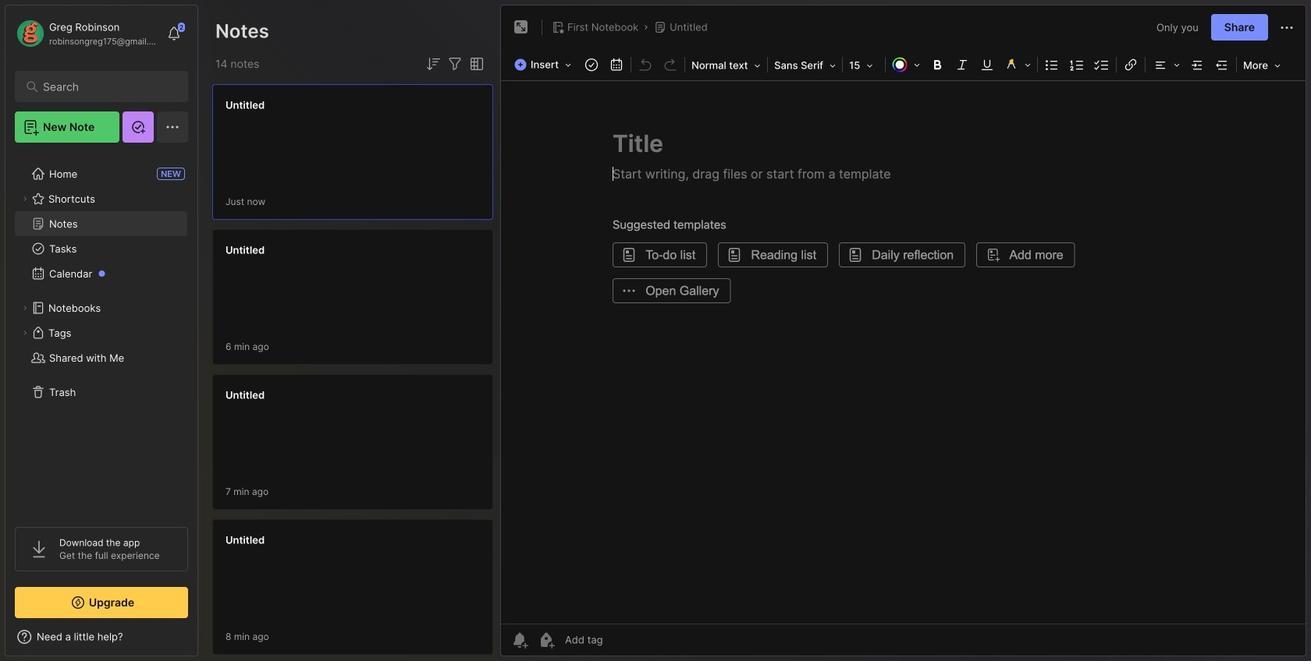 Task type: describe. For each thing, give the bounding box(es) containing it.
WHAT'S NEW field
[[5, 625, 197, 650]]

Font color field
[[888, 54, 925, 76]]

expand notebooks image
[[20, 304, 30, 313]]

Insert field
[[511, 54, 579, 76]]

bold image
[[927, 54, 949, 76]]

Font size field
[[845, 55, 884, 76]]

Note Editor text field
[[501, 80, 1306, 624]]

calendar event image
[[606, 54, 628, 76]]

Alignment field
[[1148, 54, 1185, 76]]

expand tags image
[[20, 329, 30, 338]]

italic image
[[952, 54, 974, 76]]

underline image
[[977, 54, 998, 76]]

View options field
[[464, 55, 486, 73]]

task image
[[581, 54, 603, 76]]

numbered list image
[[1066, 54, 1088, 76]]

indent image
[[1187, 54, 1208, 76]]

add tag image
[[537, 632, 556, 650]]

Add filters field
[[446, 55, 464, 73]]

outdent image
[[1212, 54, 1233, 76]]



Task type: locate. For each thing, give the bounding box(es) containing it.
expand note image
[[512, 18, 531, 37]]

tree inside main element
[[5, 152, 197, 514]]

bulleted list image
[[1041, 54, 1063, 76]]

add filters image
[[446, 55, 464, 73]]

Account field
[[15, 18, 159, 49]]

Highlight field
[[1000, 54, 1036, 76]]

click to collapse image
[[197, 633, 209, 652]]

Sort options field
[[424, 55, 443, 73]]

More actions field
[[1278, 18, 1297, 37]]

add a reminder image
[[511, 632, 529, 650]]

More field
[[1239, 55, 1286, 76]]

Font family field
[[770, 55, 841, 76]]

Search text field
[[43, 80, 167, 94]]

tree
[[5, 152, 197, 514]]

Heading level field
[[687, 55, 766, 76]]

None search field
[[43, 77, 167, 96]]

more actions image
[[1278, 18, 1297, 37]]

Add tag field
[[564, 634, 681, 648]]

none search field inside main element
[[43, 77, 167, 96]]

checklist image
[[1091, 54, 1113, 76]]

insert link image
[[1120, 54, 1142, 76]]

note window element
[[500, 5, 1307, 661]]

main element
[[0, 0, 203, 662]]



Task type: vqa. For each thing, say whether or not it's contained in the screenshot.
Check
no



